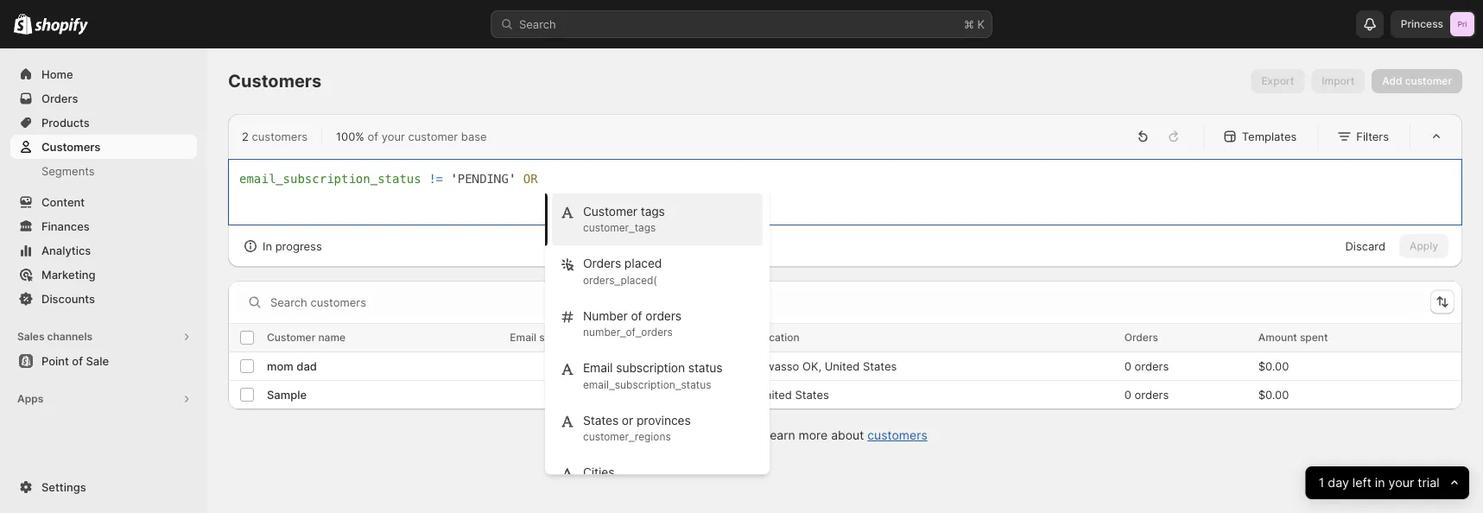 Task type: describe. For each thing, give the bounding box(es) containing it.
email for email subscription status email_subscription_status
[[583, 360, 613, 375]]

Search customers text field
[[270, 289, 1424, 316]]

customer name
[[267, 332, 346, 344]]

settings link
[[10, 475, 197, 499]]

settings
[[41, 480, 86, 494]]

subscription for email subscription
[[539, 332, 601, 344]]

mom
[[267, 360, 294, 373]]

customer inside button
[[1406, 75, 1452, 87]]

customer for name
[[267, 332, 316, 344]]

orders inside number of orders number_of_orders
[[646, 308, 682, 322]]

marketing
[[41, 268, 95, 281]]

home link
[[10, 62, 197, 86]]

analytics link
[[10, 238, 197, 263]]

$0.00 for united states
[[1259, 388, 1289, 402]]

content
[[41, 195, 85, 209]]

filters
[[1357, 130, 1389, 143]]

search
[[519, 17, 556, 31]]

about
[[831, 428, 864, 443]]

templates button
[[1218, 124, 1304, 149]]

2 customers
[[242, 130, 308, 143]]

of for sale
[[72, 354, 83, 368]]

orders link
[[10, 86, 197, 111]]

orders placed option
[[545, 242, 770, 298]]

discounts link
[[10, 287, 197, 311]]

point of sale
[[41, 354, 109, 368]]

orders placed orders_placed(
[[583, 256, 662, 286]]

channels
[[47, 330, 93, 343]]

email_subscription_status inside email subscription status email_subscription_status
[[583, 378, 711, 390]]

name
[[318, 332, 346, 344]]

status
[[688, 360, 723, 375]]

customers link
[[10, 135, 197, 159]]

sales channels button
[[10, 325, 197, 349]]

apps button
[[10, 387, 197, 411]]

in
[[263, 240, 272, 253]]

ok,
[[803, 360, 822, 373]]

0 vertical spatial customers
[[252, 130, 308, 143]]

1 vertical spatial customer
[[408, 130, 458, 143]]

location
[[757, 332, 800, 344]]

k
[[978, 17, 985, 31]]

of for your
[[368, 130, 378, 143]]

sales channels
[[17, 330, 93, 343]]

' pending '
[[451, 172, 516, 186]]

redo image
[[1165, 128, 1183, 145]]

mom dad link
[[267, 358, 317, 375]]

filters button
[[1333, 124, 1396, 149]]

customer tags customer_tags
[[583, 203, 665, 233]]

finances link
[[10, 214, 197, 238]]

import button
[[1312, 69, 1365, 93]]

sale
[[86, 354, 109, 368]]

base
[[461, 130, 487, 143]]

owasso ok, united states
[[757, 360, 897, 373]]

1 day left in your trial
[[1319, 476, 1440, 490]]

products
[[41, 116, 90, 129]]

discard button
[[1335, 234, 1396, 259]]

point of sale link
[[10, 349, 197, 373]]

finances
[[41, 219, 90, 233]]

100% of your customer base
[[336, 130, 487, 143]]

orders for owasso ok, united states
[[1135, 360, 1169, 373]]

0 vertical spatial email_subscription_status
[[239, 172, 421, 186]]

2
[[242, 130, 249, 143]]

princess
[[1401, 18, 1444, 30]]

point of sale button
[[0, 349, 207, 373]]

apps
[[17, 393, 43, 405]]

segments link
[[10, 159, 197, 183]]

number
[[583, 308, 628, 322]]

point
[[41, 354, 69, 368]]

mom dad
[[267, 360, 317, 373]]

⌘ k
[[964, 17, 985, 31]]

customer for tags
[[583, 203, 638, 218]]

more
[[799, 428, 828, 443]]

To create a segment, choose a template or apply a filter. text field
[[239, 170, 1452, 214]]

home
[[41, 67, 73, 81]]

email for email subscription
[[510, 332, 537, 344]]

of for orders
[[631, 308, 642, 322]]

segments
[[41, 164, 95, 178]]

discard
[[1346, 240, 1386, 253]]

subscription for email subscription status email_subscription_status
[[616, 360, 685, 375]]

owasso
[[757, 360, 800, 373]]

sales
[[17, 330, 45, 343]]

customers inside customers link
[[41, 140, 101, 153]]

day
[[1328, 476, 1350, 490]]

in
[[1376, 476, 1386, 490]]

progress
[[275, 240, 322, 253]]

orders inside orders placed orders_placed(
[[583, 256, 621, 270]]

number of orders number_of_orders
[[583, 308, 682, 338]]



Task type: vqa. For each thing, say whether or not it's contained in the screenshot.


Task type: locate. For each thing, give the bounding box(es) containing it.
states right 'ok,'
[[863, 360, 897, 373]]

1 vertical spatial orders
[[1135, 360, 1169, 373]]

$0.00
[[1259, 360, 1289, 373], [1259, 388, 1289, 402]]

1 vertical spatial customers
[[868, 428, 928, 443]]

1 horizontal spatial united
[[825, 360, 860, 373]]

states or provinces customer_regions
[[583, 413, 691, 442]]

2 vertical spatial orders
[[1135, 388, 1169, 402]]

0 vertical spatial united
[[825, 360, 860, 373]]

2 vertical spatial orders
[[1125, 332, 1159, 344]]

left
[[1353, 476, 1372, 490]]

your inside dropdown button
[[1389, 476, 1415, 490]]

0 vertical spatial your
[[382, 130, 405, 143]]

2 horizontal spatial states
[[863, 360, 897, 373]]

email_subscription_status up provinces
[[583, 378, 711, 390]]

1 vertical spatial your
[[1389, 476, 1415, 490]]

1
[[1319, 476, 1325, 490]]

provinces
[[637, 413, 691, 427]]

email subscription status email_subscription_status
[[583, 360, 723, 390]]

sample link
[[267, 386, 307, 404]]

1 vertical spatial email_subscription_status
[[583, 378, 711, 390]]

dad
[[297, 360, 317, 373]]

1 $0.00 from the top
[[1259, 360, 1289, 373]]

1 vertical spatial united
[[757, 388, 792, 402]]

shopify image
[[35, 18, 88, 35]]

analytics
[[41, 244, 91, 257]]

customer up mom dad
[[267, 332, 316, 344]]

states down 'ok,'
[[795, 388, 829, 402]]

orders_placed(
[[583, 273, 657, 286]]

of up "number_of_orders"
[[631, 308, 642, 322]]

2 ' from the left
[[509, 172, 516, 186]]

add customer
[[1383, 75, 1452, 87]]

add customer button
[[1372, 69, 1463, 93]]

0 orders for owasso ok, united states
[[1125, 360, 1169, 373]]

customers link
[[868, 428, 928, 443]]

0 vertical spatial $0.00
[[1259, 360, 1289, 373]]

customers up 2 customers
[[228, 70, 322, 92]]

!=
[[429, 172, 443, 186]]

Editor field
[[239, 170, 1452, 513]]

of inside button
[[72, 354, 83, 368]]

email_subscription_status down '100%'
[[239, 172, 421, 186]]

1 horizontal spatial orders
[[583, 256, 621, 270]]

1 horizontal spatial customer
[[583, 203, 638, 218]]

2 horizontal spatial orders
[[1125, 332, 1159, 344]]

discounts
[[41, 292, 95, 305]]

orders for united states
[[1135, 388, 1169, 402]]

united states
[[757, 388, 829, 402]]

0 horizontal spatial '
[[451, 172, 458, 186]]

or
[[622, 413, 634, 427]]

or
[[523, 172, 538, 186]]

your right '100%'
[[382, 130, 405, 143]]

' right "!="
[[451, 172, 458, 186]]

states inside states or provinces customer_regions
[[583, 413, 619, 427]]

your right 'in'
[[1389, 476, 1415, 490]]

apply button
[[1400, 234, 1449, 259]]

0 horizontal spatial states
[[583, 413, 619, 427]]

of
[[368, 130, 378, 143], [631, 308, 642, 322], [72, 354, 83, 368]]

0
[[1125, 360, 1132, 373], [1125, 388, 1132, 402]]

1 horizontal spatial subscription
[[616, 360, 685, 375]]

'
[[451, 172, 458, 186], [509, 172, 516, 186]]

email subscription
[[510, 332, 601, 344]]

1 vertical spatial customer
[[267, 332, 316, 344]]

apply
[[1410, 240, 1439, 252]]

spent
[[1300, 332, 1328, 344]]

1 ' from the left
[[451, 172, 458, 186]]

0 orders for united states
[[1125, 388, 1169, 402]]

0 vertical spatial email
[[510, 332, 537, 344]]

customer_regions
[[583, 430, 671, 442]]

your
[[382, 130, 405, 143], [1389, 476, 1415, 490]]

customer tags option
[[545, 190, 770, 245]]

amount spent
[[1259, 332, 1328, 344]]

amount
[[1259, 332, 1298, 344]]

0 horizontal spatial subscription
[[539, 332, 601, 344]]

0 horizontal spatial customer
[[267, 332, 316, 344]]

0 vertical spatial customer
[[1406, 75, 1452, 87]]

customer up customer_tags
[[583, 203, 638, 218]]

customers right about
[[868, 428, 928, 443]]

of left sale
[[72, 354, 83, 368]]

1 horizontal spatial '
[[509, 172, 516, 186]]

1 vertical spatial email
[[583, 360, 613, 375]]

0 vertical spatial 0 orders
[[1125, 360, 1169, 373]]

1 0 from the top
[[1125, 360, 1132, 373]]

customer
[[1406, 75, 1452, 87], [408, 130, 458, 143]]

0 horizontal spatial email_subscription_status
[[239, 172, 421, 186]]

in progress
[[263, 240, 322, 253]]

placed
[[625, 256, 662, 270]]

states left or
[[583, 413, 619, 427]]

0 vertical spatial 0
[[1125, 360, 1132, 373]]

customer_tags
[[583, 221, 656, 233]]

learn more about customers
[[763, 428, 928, 443]]

princess image
[[1451, 12, 1475, 36]]

customer inside customer tags customer_tags
[[583, 203, 638, 218]]

2 0 from the top
[[1125, 388, 1132, 402]]

0 horizontal spatial email
[[510, 332, 537, 344]]

customers
[[228, 70, 322, 92], [41, 140, 101, 153]]

$0.00 for owasso ok, united states
[[1259, 360, 1289, 373]]

export
[[1262, 75, 1295, 87]]

pending
[[458, 172, 509, 186]]

1 vertical spatial 0
[[1125, 388, 1132, 402]]

2 vertical spatial states
[[583, 413, 619, 427]]

customer left base
[[408, 130, 458, 143]]

0 vertical spatial subscription
[[539, 332, 601, 344]]

1 vertical spatial states
[[795, 388, 829, 402]]

0 vertical spatial states
[[863, 360, 897, 373]]

1 day left in your trial button
[[1306, 467, 1470, 499]]

email_subscription_status
[[239, 172, 421, 186], [583, 378, 711, 390]]

1 0 orders from the top
[[1125, 360, 1169, 373]]

subscription down "number_of_orders"
[[616, 360, 685, 375]]

cities
[[583, 465, 615, 479]]

1 horizontal spatial email
[[583, 360, 613, 375]]

export button
[[1251, 69, 1305, 93]]

0 vertical spatial orders
[[646, 308, 682, 322]]

1 vertical spatial orders
[[583, 256, 621, 270]]

add
[[1383, 75, 1403, 87]]

subscription inside email subscription status email_subscription_status
[[616, 360, 685, 375]]

customers
[[252, 130, 308, 143], [868, 428, 928, 443]]

subscription down number
[[539, 332, 601, 344]]

0 horizontal spatial customers
[[41, 140, 101, 153]]

1 horizontal spatial email_subscription_status
[[583, 378, 711, 390]]

1 vertical spatial customers
[[41, 140, 101, 153]]

0 horizontal spatial of
[[72, 354, 83, 368]]

number_of_orders
[[583, 326, 673, 338]]

of right '100%'
[[368, 130, 378, 143]]

in progress alert
[[228, 226, 336, 267]]

united right 'ok,'
[[825, 360, 860, 373]]

templates
[[1242, 130, 1297, 143]]

0 for united states
[[1125, 388, 1132, 402]]

0 vertical spatial customers
[[228, 70, 322, 92]]

' left or
[[509, 172, 516, 186]]

marketing link
[[10, 263, 197, 287]]

1 vertical spatial of
[[631, 308, 642, 322]]

2 vertical spatial of
[[72, 354, 83, 368]]

1 horizontal spatial states
[[795, 388, 829, 402]]

0 horizontal spatial orders
[[41, 92, 78, 105]]

united
[[825, 360, 860, 373], [757, 388, 792, 402]]

1 vertical spatial 0 orders
[[1125, 388, 1169, 402]]

customer
[[583, 203, 638, 218], [267, 332, 316, 344]]

email inside email subscription status email_subscription_status
[[583, 360, 613, 375]]

0 vertical spatial of
[[368, 130, 378, 143]]

customer right add
[[1406, 75, 1452, 87]]

0 for owasso ok, united states
[[1125, 360, 1132, 373]]

0 horizontal spatial customer
[[408, 130, 458, 143]]

tags
[[641, 203, 665, 218]]

learn
[[763, 428, 795, 443]]

1 horizontal spatial customer
[[1406, 75, 1452, 87]]

2 $0.00 from the top
[[1259, 388, 1289, 402]]

0 horizontal spatial united
[[757, 388, 792, 402]]

2 0 orders from the top
[[1125, 388, 1169, 402]]

import
[[1322, 75, 1355, 87]]

1 horizontal spatial your
[[1389, 476, 1415, 490]]

1 horizontal spatial customers
[[868, 428, 928, 443]]

shopify image
[[14, 13, 32, 34]]

1 horizontal spatial of
[[368, 130, 378, 143]]

⌘
[[964, 17, 974, 31]]

customers right the 2
[[252, 130, 308, 143]]

content link
[[10, 190, 197, 214]]

0 vertical spatial orders
[[41, 92, 78, 105]]

trial
[[1418, 476, 1440, 490]]

of inside number of orders number_of_orders
[[631, 308, 642, 322]]

0 orders
[[1125, 360, 1169, 373], [1125, 388, 1169, 402]]

united down owasso
[[757, 388, 792, 402]]

1 vertical spatial $0.00
[[1259, 388, 1289, 402]]

1 horizontal spatial customers
[[228, 70, 322, 92]]

0 horizontal spatial your
[[382, 130, 405, 143]]

100%
[[336, 130, 365, 143]]

0 vertical spatial customer
[[583, 203, 638, 218]]

1 vertical spatial subscription
[[616, 360, 685, 375]]

sample
[[267, 388, 307, 402]]

customers up segments
[[41, 140, 101, 153]]

0 horizontal spatial customers
[[252, 130, 308, 143]]

2 horizontal spatial of
[[631, 308, 642, 322]]



